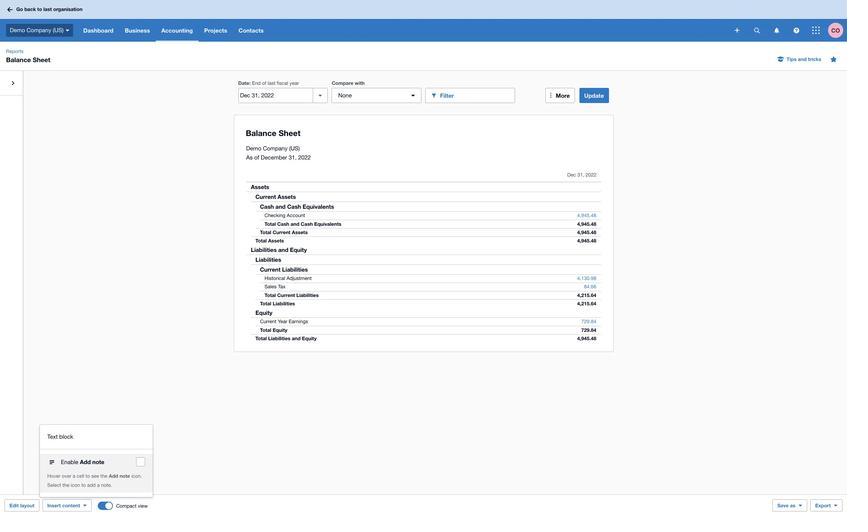Task type: locate. For each thing, give the bounding box(es) containing it.
1 horizontal spatial demo
[[246, 145, 261, 152]]

729.84
[[581, 319, 597, 325], [581, 327, 597, 333]]

0 vertical spatial equivalents
[[303, 203, 334, 210]]

last left fiscal
[[268, 80, 276, 86]]

the down "over"
[[62, 483, 69, 488]]

2022 inside report output element
[[586, 172, 597, 178]]

svg image
[[7, 7, 13, 12], [774, 27, 779, 33], [65, 29, 69, 31]]

(us) for demo company (us)
[[53, 27, 64, 33]]

1 horizontal spatial the
[[100, 474, 107, 479]]

assets up current assets
[[251, 184, 269, 190]]

svg image up tips and tricks button
[[774, 27, 779, 33]]

0 horizontal spatial last
[[43, 6, 52, 12]]

1 horizontal spatial 2022
[[586, 172, 597, 178]]

1 vertical spatial 4,215.64
[[577, 301, 597, 307]]

31, inside report output element
[[577, 172, 584, 178]]

current assets
[[255, 193, 296, 200]]

text block button
[[40, 430, 153, 445]]

last inside banner
[[43, 6, 52, 12]]

and down earnings
[[292, 336, 300, 342]]

to inside hover over a cell to see the add note
[[86, 474, 90, 479]]

31, right december
[[289, 154, 297, 161]]

of inside demo company (us) as of december 31, 2022
[[254, 154, 259, 161]]

2 4,945.48 from the top
[[577, 221, 597, 227]]

total
[[264, 221, 276, 227], [260, 229, 271, 235], [255, 238, 267, 244], [264, 292, 276, 298], [260, 301, 271, 307], [260, 327, 271, 333], [255, 336, 267, 342]]

checking
[[264, 213, 285, 218]]

5 4,945.48 from the top
[[577, 336, 597, 342]]

and for cash
[[275, 203, 285, 210]]

0 horizontal spatial note
[[92, 459, 104, 466]]

1 vertical spatial last
[[268, 80, 276, 86]]

0 horizontal spatial a
[[73, 474, 75, 479]]

compact view
[[116, 503, 148, 509]]

0 horizontal spatial 2022
[[298, 154, 311, 161]]

equivalents down cash and cash equivalents
[[314, 221, 341, 227]]

svg image inside 'go back to last organisation' link
[[7, 7, 13, 12]]

go
[[16, 6, 23, 12]]

co button
[[828, 19, 847, 42]]

4,945.48
[[577, 213, 597, 218], [577, 221, 597, 227], [577, 229, 597, 235], [577, 238, 597, 244], [577, 336, 597, 342]]

2022 right december
[[298, 154, 311, 161]]

tips and tricks
[[787, 56, 822, 62]]

company inside popup button
[[27, 27, 51, 33]]

update
[[584, 92, 604, 99]]

text
[[47, 434, 58, 440]]

the right see at the left bottom of page
[[100, 474, 107, 479]]

and up the checking account
[[275, 203, 285, 210]]

0 vertical spatial 729.84
[[581, 319, 597, 325]]

date
[[238, 80, 249, 86]]

add
[[80, 459, 91, 466], [109, 473, 118, 479]]

0 vertical spatial 4,215.64
[[577, 292, 597, 298]]

more
[[556, 92, 570, 99]]

0 vertical spatial note
[[92, 459, 104, 466]]

0 horizontal spatial the
[[62, 483, 69, 488]]

cash up total current assets
[[277, 221, 289, 227]]

compare
[[332, 80, 354, 86]]

demo inside popup button
[[10, 27, 25, 33]]

icon
[[71, 483, 80, 488]]

organisation
[[53, 6, 83, 12]]

sales tax
[[264, 284, 285, 290]]

co
[[832, 27, 840, 34]]

1 horizontal spatial add
[[109, 473, 118, 479]]

0 vertical spatial last
[[43, 6, 52, 12]]

last
[[43, 6, 52, 12], [268, 80, 276, 86]]

1 vertical spatial 31,
[[577, 172, 584, 178]]

company up december
[[263, 145, 288, 152]]

svg image down organisation
[[65, 29, 69, 31]]

1 vertical spatial note
[[120, 473, 130, 479]]

4,945.48 for total assets
[[577, 238, 597, 244]]

accounting button
[[156, 19, 199, 42]]

business button
[[119, 19, 156, 42]]

tips and tricks button
[[773, 53, 826, 65]]

and down total assets
[[278, 246, 288, 253]]

1 horizontal spatial note
[[120, 473, 130, 479]]

0 horizontal spatial of
[[254, 154, 259, 161]]

current up 'historical'
[[260, 266, 280, 273]]

of right as
[[254, 154, 259, 161]]

1 vertical spatial demo
[[246, 145, 261, 152]]

total for total equity
[[260, 327, 271, 333]]

note.
[[101, 483, 112, 488]]

2022 right the dec
[[586, 172, 597, 178]]

cash
[[260, 203, 274, 210], [287, 203, 301, 210], [277, 221, 289, 227], [301, 221, 313, 227]]

cell
[[77, 474, 84, 479]]

insert content
[[47, 503, 80, 509]]

1 horizontal spatial last
[[268, 80, 276, 86]]

company inside demo company (us) as of december 31, 2022
[[263, 145, 288, 152]]

total current liabilities
[[264, 292, 319, 298]]

company
[[27, 27, 51, 33], [263, 145, 288, 152]]

to
[[37, 6, 42, 12], [86, 474, 90, 479], [81, 483, 86, 488]]

current up total equity
[[260, 319, 276, 325]]

0 horizontal spatial company
[[27, 27, 51, 33]]

more button
[[545, 88, 575, 103]]

4,945.48 for total current assets
[[577, 229, 597, 235]]

demo inside demo company (us) as of december 31, 2022
[[246, 145, 261, 152]]

2 vertical spatial to
[[81, 483, 86, 488]]

assets up cash and cash equivalents
[[277, 193, 296, 200]]

of
[[262, 80, 266, 86], [254, 154, 259, 161]]

equity
[[290, 246, 307, 253], [255, 309, 272, 316], [273, 327, 287, 333], [302, 336, 317, 342]]

business
[[125, 27, 150, 34]]

fiscal
[[277, 80, 288, 86]]

1 horizontal spatial (us)
[[289, 145, 300, 152]]

svg image inside demo company (us) popup button
[[65, 29, 69, 31]]

historical
[[264, 276, 285, 281]]

1 4,215.64 from the top
[[577, 292, 597, 298]]

add
[[87, 483, 96, 488]]

last right back
[[43, 6, 52, 12]]

a right add
[[97, 483, 100, 488]]

note left 'icon.' at the bottom left of page
[[120, 473, 130, 479]]

total for total liabilities and equity
[[255, 336, 267, 342]]

0 horizontal spatial svg image
[[7, 7, 13, 12]]

a left cell at the bottom left of page
[[73, 474, 75, 479]]

total equity
[[260, 327, 287, 333]]

729.84 down 84.66 link
[[581, 319, 597, 325]]

1 vertical spatial 2022
[[586, 172, 597, 178]]

total for total cash and cash equivalents
[[264, 221, 276, 227]]

0 vertical spatial (us)
[[53, 27, 64, 33]]

0 vertical spatial the
[[100, 474, 107, 479]]

save as
[[778, 503, 796, 509]]

current down tax
[[277, 292, 295, 298]]

company for demo company (us) as of december 31, 2022
[[263, 145, 288, 152]]

total for total assets
[[255, 238, 267, 244]]

company down 'go back to last organisation' link on the top
[[27, 27, 51, 33]]

hover over a cell to see the add note
[[47, 473, 130, 479]]

liabilities down adjustment at bottom left
[[296, 292, 319, 298]]

liabilities
[[251, 246, 277, 253], [255, 256, 281, 263], [282, 266, 308, 273], [296, 292, 319, 298], [273, 301, 295, 307], [268, 336, 290, 342]]

4,215.64 for total liabilities
[[577, 301, 597, 307]]

to for note.
[[81, 483, 86, 488]]

1 vertical spatial to
[[86, 474, 90, 479]]

1 vertical spatial the
[[62, 483, 69, 488]]

cash down account
[[301, 221, 313, 227]]

31, right the dec
[[577, 172, 584, 178]]

the inside 'icon. select the icon to add a note.'
[[62, 483, 69, 488]]

total for total current assets
[[260, 229, 271, 235]]

0 horizontal spatial demo
[[10, 27, 25, 33]]

1 vertical spatial of
[[254, 154, 259, 161]]

0 horizontal spatial add
[[80, 459, 91, 466]]

add up hover over a cell to see the add note
[[80, 459, 91, 466]]

0 vertical spatial 2022
[[298, 154, 311, 161]]

to right cell at the bottom left of page
[[86, 474, 90, 479]]

1 vertical spatial (us)
[[289, 145, 300, 152]]

total liabilities
[[260, 301, 295, 307]]

(us) inside popup button
[[53, 27, 64, 33]]

report output element
[[246, 168, 601, 343]]

save
[[778, 503, 789, 509]]

total liabilities and equity
[[255, 336, 317, 342]]

1 vertical spatial a
[[97, 483, 100, 488]]

svg image left go on the left top of the page
[[7, 7, 13, 12]]

0 vertical spatial demo
[[10, 27, 25, 33]]

demo up as
[[246, 145, 261, 152]]

0 vertical spatial a
[[73, 474, 75, 479]]

to left add
[[81, 483, 86, 488]]

0 vertical spatial company
[[27, 27, 51, 33]]

demo for demo company (us)
[[10, 27, 25, 33]]

1 vertical spatial 729.84
[[581, 327, 597, 333]]

729.84 down '729.84' link on the bottom of page
[[581, 327, 597, 333]]

and inside button
[[798, 56, 807, 62]]

svg image
[[812, 27, 820, 34], [754, 27, 760, 33], [794, 27, 799, 33], [735, 28, 740, 33]]

1 horizontal spatial of
[[262, 80, 266, 86]]

total current assets
[[260, 229, 308, 235]]

1 horizontal spatial 31,
[[577, 172, 584, 178]]

1 horizontal spatial a
[[97, 483, 100, 488]]

current up checking
[[255, 193, 276, 200]]

0 horizontal spatial 31,
[[289, 154, 297, 161]]

banner
[[0, 0, 847, 42]]

0 vertical spatial to
[[37, 6, 42, 12]]

equivalents up total cash and cash equivalents
[[303, 203, 334, 210]]

see
[[91, 474, 99, 479]]

(us) inside demo company (us) as of december 31, 2022
[[289, 145, 300, 152]]

update button
[[580, 88, 609, 103]]

4,215.64
[[577, 292, 597, 298], [577, 301, 597, 307]]

assets
[[251, 184, 269, 190], [277, 193, 296, 200], [292, 229, 308, 235], [268, 238, 284, 244]]

dec 31, 2022
[[567, 172, 597, 178]]

2 4,215.64 from the top
[[577, 301, 597, 307]]

to right back
[[37, 6, 42, 12]]

3 4,945.48 from the top
[[577, 229, 597, 235]]

1 horizontal spatial company
[[263, 145, 288, 152]]

and right tips
[[798, 56, 807, 62]]

total for total liabilities
[[260, 301, 271, 307]]

Report title field
[[244, 125, 598, 142]]

2022
[[298, 154, 311, 161], [586, 172, 597, 178]]

1 horizontal spatial svg image
[[65, 29, 69, 31]]

contacts button
[[233, 19, 269, 42]]

0 horizontal spatial (us)
[[53, 27, 64, 33]]

current for assets
[[255, 193, 276, 200]]

demo
[[10, 27, 25, 33], [246, 145, 261, 152]]

1 vertical spatial add
[[109, 473, 118, 479]]

equity down earnings
[[302, 336, 317, 342]]

4 4,945.48 from the top
[[577, 238, 597, 244]]

a
[[73, 474, 75, 479], [97, 483, 100, 488]]

1 729.84 from the top
[[581, 319, 597, 325]]

and for equity
[[278, 246, 288, 253]]

0 vertical spatial 31,
[[289, 154, 297, 161]]

add up note.
[[109, 473, 118, 479]]

demo down go on the left top of the page
[[10, 27, 25, 33]]

1 vertical spatial company
[[263, 145, 288, 152]]

equivalents
[[303, 203, 334, 210], [314, 221, 341, 227]]

84.66
[[584, 284, 597, 290]]

projects button
[[199, 19, 233, 42]]

to inside 'icon. select the icon to add a note.'
[[81, 483, 86, 488]]

the inside hover over a cell to see the add note
[[100, 474, 107, 479]]

31, inside demo company (us) as of december 31, 2022
[[289, 154, 297, 161]]

729.84 link
[[577, 318, 601, 326]]

demo company (us)
[[10, 27, 64, 33]]

84.66 link
[[580, 283, 601, 291]]

dec
[[567, 172, 576, 178]]

of right end
[[262, 80, 266, 86]]

0 vertical spatial add
[[80, 459, 91, 466]]

equity down total liabilities
[[255, 309, 272, 316]]

note up see at the left bottom of page
[[92, 459, 104, 466]]

0 vertical spatial of
[[262, 80, 266, 86]]



Task type: vqa. For each thing, say whether or not it's contained in the screenshot.
topmost 14,
no



Task type: describe. For each thing, give the bounding box(es) containing it.
end
[[252, 80, 261, 86]]

tricks
[[808, 56, 822, 62]]

and down account
[[291, 221, 299, 227]]

block
[[59, 434, 73, 440]]

cash up account
[[287, 203, 301, 210]]

save as button
[[773, 500, 808, 512]]

remove from favorites image
[[826, 52, 841, 67]]

Select end date field
[[239, 88, 313, 103]]

4,130.98
[[577, 276, 597, 281]]

export
[[816, 503, 831, 509]]

1 4,945.48 from the top
[[577, 213, 597, 218]]

go back to last organisation link
[[5, 3, 87, 16]]

demo company (us) button
[[0, 19, 78, 42]]

layout
[[20, 503, 34, 509]]

enable
[[61, 459, 78, 466]]

liabilities and equity
[[251, 246, 307, 253]]

text block
[[47, 434, 73, 440]]

date : end of last fiscal year
[[238, 80, 299, 86]]

projects
[[204, 27, 227, 34]]

a inside 'icon. select the icon to add a note.'
[[97, 483, 100, 488]]

liabilities up adjustment at bottom left
[[282, 266, 308, 273]]

as
[[790, 503, 796, 509]]

2 horizontal spatial svg image
[[774, 27, 779, 33]]

list of convenience dates image
[[313, 88, 328, 103]]

edit
[[9, 503, 19, 509]]

none
[[338, 92, 352, 99]]

icon. select the icon to add a note.
[[47, 474, 142, 488]]

banner containing co
[[0, 0, 847, 42]]

content
[[62, 503, 80, 509]]

and for tricks
[[798, 56, 807, 62]]

none button
[[332, 88, 422, 103]]

tips
[[787, 56, 797, 62]]

last inside date : end of last fiscal year
[[268, 80, 276, 86]]

equity down year
[[273, 327, 287, 333]]

dashboard link
[[78, 19, 119, 42]]

4,215.64 for total current liabilities
[[577, 292, 597, 298]]

year
[[278, 319, 287, 325]]

total for total current liabilities
[[264, 292, 276, 298]]

to inside banner
[[37, 6, 42, 12]]

current for year
[[260, 319, 276, 325]]

cash up checking
[[260, 203, 274, 210]]

4,945.48 for total cash and cash equivalents
[[577, 221, 597, 227]]

cash and cash equivalents
[[260, 203, 334, 210]]

contacts
[[239, 27, 264, 34]]

edit layout
[[9, 503, 34, 509]]

4,945.48 link
[[573, 212, 601, 220]]

accounting
[[161, 27, 193, 34]]

sheet
[[33, 56, 50, 64]]

assets up liabilities and equity
[[268, 238, 284, 244]]

over
[[62, 474, 71, 479]]

balance
[[6, 56, 31, 64]]

back
[[24, 6, 36, 12]]

a inside hover over a cell to see the add note
[[73, 474, 75, 479]]

checking account
[[264, 213, 305, 218]]

reports balance sheet
[[6, 49, 50, 64]]

year
[[290, 80, 299, 86]]

select
[[47, 483, 61, 488]]

liabilities down total current liabilities
[[273, 301, 295, 307]]

of inside date : end of last fiscal year
[[262, 80, 266, 86]]

:
[[249, 80, 251, 86]]

dashboard
[[83, 27, 114, 34]]

2022 inside demo company (us) as of december 31, 2022
[[298, 154, 311, 161]]

add note list box
[[40, 425, 153, 497]]

current year earnings
[[260, 319, 308, 325]]

current for liabilities
[[260, 266, 280, 273]]

as
[[246, 154, 253, 161]]

demo company (us) as of december 31, 2022
[[246, 145, 311, 161]]

reports
[[6, 49, 24, 54]]

liabilities down total equity
[[268, 336, 290, 342]]

sales
[[264, 284, 276, 290]]

liabilities down total assets
[[251, 246, 277, 253]]

insert content button
[[42, 500, 92, 512]]

earnings
[[289, 319, 308, 325]]

current up total assets
[[273, 229, 290, 235]]

total cash and cash equivalents
[[264, 221, 341, 227]]

icon.
[[131, 474, 142, 479]]

enable add note
[[61, 459, 104, 466]]

historical adjustment
[[264, 276, 312, 281]]

total assets
[[255, 238, 284, 244]]

current liabilities
[[260, 266, 308, 273]]

4,945.48 for total liabilities and equity
[[577, 336, 597, 342]]

assets down total cash and cash equivalents
[[292, 229, 308, 235]]

equity down total current assets
[[290, 246, 307, 253]]

demo for demo company (us) as of december 31, 2022
[[246, 145, 261, 152]]

(us) for demo company (us) as of december 31, 2022
[[289, 145, 300, 152]]

reports link
[[3, 48, 27, 55]]

liabilities down liabilities and equity
[[255, 256, 281, 263]]

company for demo company (us)
[[27, 27, 51, 33]]

4,130.98 link
[[573, 275, 601, 282]]

to for add
[[86, 474, 90, 479]]

view
[[138, 503, 148, 509]]

hover
[[47, 474, 60, 479]]

filter
[[440, 92, 454, 99]]

account
[[287, 213, 305, 218]]

compare with
[[332, 80, 365, 86]]

1 vertical spatial equivalents
[[314, 221, 341, 227]]

go back to last organisation
[[16, 6, 83, 12]]

december
[[261, 154, 287, 161]]

2 729.84 from the top
[[581, 327, 597, 333]]

tax
[[278, 284, 285, 290]]

insert
[[47, 503, 61, 509]]

compact
[[116, 503, 137, 509]]



